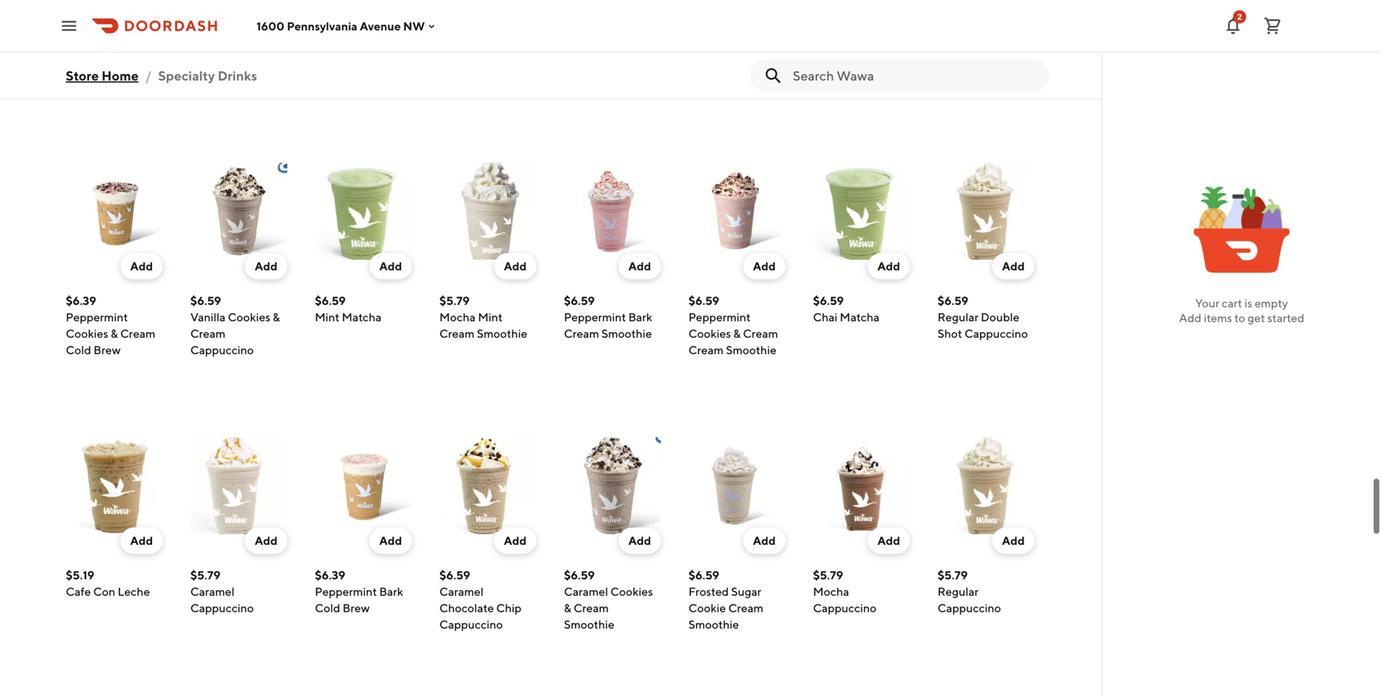 Task type: vqa. For each thing, say whether or not it's contained in the screenshot.


Task type: describe. For each thing, give the bounding box(es) containing it.
add for $5.79 mocha cappuccino
[[877, 534, 900, 547]]

1600 pennsylvania avenue nw
[[256, 19, 425, 33]]

$6.59 for $6.59 frosted sugar cookie cream smoothie
[[688, 568, 719, 582]]

brew inside $6.39 peppermint cookies & cream cold brew
[[93, 343, 121, 357]]

shot inside mocha double shot cappuccino
[[564, 52, 589, 66]]

chai matcha image
[[813, 163, 910, 260]]

chocolate caramel cappuccino
[[688, 36, 752, 82]]

cappuccino inside mocha double shot cappuccino
[[591, 52, 654, 66]]

$6.59 for $6.59 mint matcha
[[315, 294, 346, 307]]

regular for $5.79
[[938, 585, 979, 598]]

freshly
[[190, 36, 228, 49]]

store
[[66, 68, 99, 83]]

$6.59 for $6.59 peppermint bark cream smoothie
[[564, 294, 595, 307]]

$5.29
[[315, 19, 346, 33]]

add for $6.59 mint matcha
[[379, 259, 402, 273]]

cookies for cold
[[66, 327, 108, 340]]

& for cream
[[733, 327, 741, 340]]

$6.59 mint matcha
[[315, 294, 381, 324]]

$6.39 peppermint bark cold brew
[[315, 568, 403, 615]]

$20.19 decaf coffee to go
[[66, 19, 150, 66]]

$5.79 caramel cappuccino
[[190, 568, 254, 615]]

smoothie inside bananas foster cream smoothie
[[477, 52, 527, 66]]

cafe con leche image
[[66, 437, 163, 534]]

$20.19
[[66, 19, 102, 33]]

add for $6.59 peppermint cookies & cream cream smoothie
[[753, 259, 776, 273]]

add for $6.59 peppermint bark cream smoothie
[[628, 259, 651, 273]]

cold inside $6.39 peppermint cookies & cream cold brew
[[66, 343, 91, 357]]

$6.59 peppermint bark cream smoothie
[[564, 294, 652, 340]]

& for smoothie
[[564, 601, 571, 615]]

cream inside the 'frozen matcha cream smoothie'
[[938, 52, 973, 66]]

regular cappuccino image
[[938, 437, 1035, 534]]

$6.59 for $6.59 caramel cookies & cream smoothie
[[564, 568, 595, 582]]

cream inside $6.59 caramel cookies & cream smoothie
[[574, 601, 609, 615]]

coffee inside '$20.19 decaf coffee to go'
[[99, 36, 135, 49]]

chai
[[813, 310, 837, 324]]

$5.19 cafe con leche
[[66, 568, 150, 598]]

smoothie inside the 'frozen matcha cream smoothie'
[[975, 52, 1026, 66]]

cappuccino inside $6.59 vanilla cookies & cream cappuccino
[[190, 343, 254, 357]]

$5.19
[[66, 568, 94, 582]]

smoothie inside $6.59 frosted sugar cookie cream smoothie
[[688, 618, 739, 631]]

$6.59 for $6.59 caramel chocolate chip cappuccino
[[439, 568, 470, 582]]

vanilla
[[190, 310, 226, 324]]

caramel for chocolate caramel cappuccino
[[688, 52, 733, 66]]

cold inside $6.39 peppermint bark cold brew
[[315, 601, 340, 615]]

smoothie inside $5.79 mocha mint cream smoothie
[[477, 327, 527, 340]]

$5.79 mocha mint cream smoothie
[[439, 294, 527, 340]]

cappuccino inside the $6.59 caramel chocolate chip cappuccino
[[439, 618, 503, 631]]

items
[[1204, 311, 1232, 325]]

2
[[1237, 12, 1242, 21]]

add for $6.59 caramel chocolate chip cappuccino
[[504, 534, 527, 547]]

bananas foster cream smoothie
[[439, 36, 527, 66]]

cream inside $5.29 cocoa cream hot chocolate
[[351, 36, 386, 49]]

nw
[[403, 19, 425, 33]]

caramel cookies & cream smoothie image
[[564, 437, 661, 534]]

frosted sugar cookie cream smoothie image
[[688, 437, 785, 534]]

$5.79 regular cappuccino
[[938, 568, 1001, 615]]

mocha for $5.79 mocha mint cream smoothie
[[439, 310, 476, 324]]

matcha for $6.59 mint matcha
[[342, 310, 381, 324]]

open menu image
[[59, 16, 79, 36]]

strawberries
[[190, 52, 256, 66]]

vanilla cookies & cream cappuccino image
[[190, 163, 287, 260]]

get
[[1248, 311, 1265, 325]]

frozen
[[938, 36, 974, 49]]

avenue
[[360, 19, 401, 33]]

store home link
[[66, 59, 139, 92]]

$6.39 peppermint cookies & cream cold brew
[[66, 294, 155, 357]]

to
[[138, 36, 150, 49]]

home
[[102, 68, 139, 83]]

decaf
[[66, 36, 97, 49]]

cream inside $6.39 peppermint cookies & cream cold brew
[[120, 327, 155, 340]]

$6.59 vanilla cookies & cream cappuccino
[[190, 294, 280, 357]]

/
[[145, 68, 152, 83]]

$5.29 cocoa cream hot chocolate
[[315, 19, 409, 66]]

bananas
[[439, 36, 484, 49]]

empty
[[1255, 296, 1288, 310]]

mocha mint cream smoothie image
[[439, 163, 536, 260]]

$6.59 for $6.59 chai matcha
[[813, 294, 844, 307]]

add for $6.39 peppermint bark cold brew
[[379, 534, 402, 547]]

cookies for smoothie
[[610, 585, 653, 598]]

mocha for $5.79 mocha cappuccino
[[813, 585, 849, 598]]

and
[[258, 52, 278, 66]]

$5.79 for $5.79 caramel cappuccino
[[190, 568, 220, 582]]

$5.79 for $5.79 mocha mint cream smoothie
[[439, 294, 470, 307]]

cart
[[1222, 296, 1242, 310]]

mocha cappuccino image
[[813, 437, 910, 534]]

$6.59 frosted sugar cookie cream smoothie
[[688, 568, 763, 631]]

1600
[[256, 19, 285, 33]]

caramel for $5.79 caramel cappuccino
[[190, 585, 235, 598]]

$6.39 for $6.39 peppermint bark cold brew
[[315, 568, 345, 582]]

cream inside $5.79 mocha mint cream smoothie
[[439, 327, 475, 340]]

add inside your cart is empty add items to get started
[[1179, 311, 1201, 325]]



Task type: locate. For each thing, give the bounding box(es) containing it.
0 horizontal spatial chocolate
[[315, 52, 369, 66]]

add for $5.19 cafe con leche
[[130, 534, 153, 547]]

regular inside $6.59 regular double shot cappuccino
[[938, 310, 979, 324]]

coffee down strawberries
[[190, 85, 226, 99]]

matcha inside the 'frozen matcha cream smoothie'
[[976, 36, 1016, 49]]

double inside $6.59 regular double shot cappuccino
[[981, 310, 1019, 324]]

peppermint bark cream smoothie image
[[564, 163, 661, 260]]

$5.79 mocha cappuccino
[[813, 568, 877, 615]]

$3.59 freshly brewed strawberries and cream iced coffee
[[190, 19, 278, 99]]

add for $5.79 mocha mint cream smoothie
[[504, 259, 527, 273]]

0 horizontal spatial double
[[602, 36, 641, 49]]

mocha inside mocha double shot cappuccino
[[564, 36, 600, 49]]

1 vertical spatial regular
[[938, 585, 979, 598]]

cappuccino inside $6.59 regular double shot cappuccino
[[964, 327, 1028, 340]]

peppermint inside $6.39 peppermint cookies & cream cold brew
[[66, 310, 128, 324]]

mocha inside $5.79 mocha cappuccino
[[813, 585, 849, 598]]

cold
[[66, 343, 91, 357], [315, 601, 340, 615]]

hot
[[389, 36, 409, 49]]

foster
[[486, 36, 519, 49]]

1 mint from the left
[[315, 310, 339, 324]]

mocha inside $5.79 mocha mint cream smoothie
[[439, 310, 476, 324]]

1 regular from the top
[[938, 310, 979, 324]]

$6.39 for $6.39 peppermint cookies & cream cold brew
[[66, 294, 96, 307]]

matcha inside the $6.59 mint matcha
[[342, 310, 381, 324]]

0 horizontal spatial cold
[[66, 343, 91, 357]]

caramel for $6.59 caramel chocolate chip cappuccino
[[439, 585, 484, 598]]

1 vertical spatial $6.39
[[315, 568, 345, 582]]

& for cold
[[111, 327, 118, 340]]

caramel inside $5.79 caramel cappuccino
[[190, 585, 235, 598]]

cookies inside $6.39 peppermint cookies & cream cold brew
[[66, 327, 108, 340]]

1 horizontal spatial chocolate
[[439, 601, 494, 615]]

$6.59 inside $6.59 caramel cookies & cream smoothie
[[564, 568, 595, 582]]

cream
[[351, 36, 386, 49], [439, 52, 475, 66], [938, 52, 973, 66], [190, 69, 225, 82], [120, 327, 155, 340], [190, 327, 225, 340], [439, 327, 475, 340], [564, 327, 599, 340], [743, 327, 778, 340], [688, 343, 724, 357], [574, 601, 609, 615], [728, 601, 763, 615]]

$5.79 inside $5.79 caramel cappuccino
[[190, 568, 220, 582]]

coffee left 'to'
[[99, 36, 135, 49]]

cappuccino
[[591, 52, 654, 66], [688, 69, 752, 82], [964, 327, 1028, 340], [190, 343, 254, 357], [190, 601, 254, 615], [813, 601, 877, 615], [938, 601, 1001, 615], [439, 618, 503, 631]]

& inside $6.59 vanilla cookies & cream cappuccino
[[273, 310, 280, 324]]

specialty drinks
[[66, 60, 252, 91]]

1 vertical spatial brew
[[343, 601, 370, 615]]

$6.59 inside the $6.59 mint matcha
[[315, 294, 346, 307]]

go
[[66, 52, 82, 66]]

double
[[602, 36, 641, 49], [981, 310, 1019, 324]]

1 vertical spatial coffee
[[190, 85, 226, 99]]

add for $6.59 frosted sugar cookie cream smoothie
[[753, 534, 776, 547]]

0 items, open order cart image
[[1263, 16, 1282, 36]]

bark inside $6.39 peppermint bark cold brew
[[379, 585, 403, 598]]

caramel inside $6.59 caramel cookies & cream smoothie
[[564, 585, 608, 598]]

0 horizontal spatial shot
[[564, 52, 589, 66]]

con
[[93, 585, 115, 598]]

smoothie inside $6.59 peppermint bark cream smoothie
[[601, 327, 652, 340]]

mint inside $5.79 mocha mint cream smoothie
[[478, 310, 503, 324]]

double inside mocha double shot cappuccino
[[602, 36, 641, 49]]

caramel
[[688, 52, 733, 66], [190, 585, 235, 598], [439, 585, 484, 598], [564, 585, 608, 598]]

caramel cappuccino image
[[190, 437, 287, 534]]

matcha inside $6.59 chai matcha
[[840, 310, 879, 324]]

&
[[273, 310, 280, 324], [111, 327, 118, 340], [733, 327, 741, 340], [564, 601, 571, 615]]

leche
[[118, 585, 150, 598]]

$5.79 for $5.79 mocha cappuccino
[[813, 568, 843, 582]]

drinks
[[177, 60, 252, 91], [218, 68, 257, 83]]

mint inside the $6.59 mint matcha
[[315, 310, 339, 324]]

$6.59 for $6.59 regular double shot cappuccino
[[938, 294, 968, 307]]

cookies for cappuccino
[[228, 310, 270, 324]]

$3.59
[[190, 19, 221, 33]]

add for $6.59 vanilla cookies & cream cappuccino
[[255, 259, 277, 273]]

smoothie inside $6.59 caramel cookies & cream smoothie
[[564, 618, 614, 631]]

add for $6.39 peppermint cookies & cream cold brew
[[130, 259, 153, 273]]

is
[[1244, 296, 1252, 310]]

0 horizontal spatial mocha
[[439, 310, 476, 324]]

& inside $6.59 peppermint cookies & cream cream smoothie
[[733, 327, 741, 340]]

add for $6.59 caramel cookies & cream smoothie
[[628, 534, 651, 547]]

peppermint inside $6.39 peppermint bark cold brew
[[315, 585, 377, 598]]

peppermint cookies & cream cold brew image
[[66, 163, 163, 260]]

0 vertical spatial $6.39
[[66, 294, 96, 307]]

$6.39 inside $6.39 peppermint bark cold brew
[[315, 568, 345, 582]]

mint matcha image
[[315, 163, 412, 260]]

bark for peppermint bark cream smoothie
[[628, 310, 652, 324]]

1 horizontal spatial brew
[[343, 601, 370, 615]]

$6.59 caramel chocolate chip cappuccino
[[439, 568, 522, 631]]

cookies inside $6.59 peppermint cookies & cream cream smoothie
[[688, 327, 731, 340]]

caramel for $6.59 caramel cookies & cream smoothie
[[564, 585, 608, 598]]

0 vertical spatial regular
[[938, 310, 979, 324]]

1 vertical spatial double
[[981, 310, 1019, 324]]

1600 pennsylvania avenue nw button
[[256, 19, 438, 33]]

cream inside $3.59 freshly brewed strawberries and cream iced coffee
[[190, 69, 225, 82]]

peppermint for peppermint bark cream smoothie
[[564, 310, 626, 324]]

chocolate inside the $6.59 caramel chocolate chip cappuccino
[[439, 601, 494, 615]]

specialty
[[66, 60, 173, 91], [158, 68, 215, 83]]

coffee inside $3.59 freshly brewed strawberries and cream iced coffee
[[190, 85, 226, 99]]

peppermint bark cold brew image
[[315, 437, 412, 534]]

chocolate inside $5.29 cocoa cream hot chocolate
[[315, 52, 369, 66]]

$6.39
[[66, 294, 96, 307], [315, 568, 345, 582]]

caramel inside the $6.59 caramel chocolate chip cappuccino
[[439, 585, 484, 598]]

0 vertical spatial chocolate
[[688, 36, 743, 49]]

$6.59 for $6.59 vanilla cookies & cream cappuccino
[[190, 294, 221, 307]]

iced
[[228, 69, 251, 82]]

cream inside $6.59 peppermint bark cream smoothie
[[564, 327, 599, 340]]

$6.39 inside $6.39 peppermint cookies & cream cold brew
[[66, 294, 96, 307]]

1 horizontal spatial matcha
[[840, 310, 879, 324]]

0 horizontal spatial coffee
[[99, 36, 135, 49]]

$6.59 inside $6.59 chai matcha
[[813, 294, 844, 307]]

coffee
[[99, 36, 135, 49], [190, 85, 226, 99]]

2 regular from the top
[[938, 585, 979, 598]]

peppermint inside $6.59 peppermint cookies & cream cream smoothie
[[688, 310, 751, 324]]

0 vertical spatial bark
[[628, 310, 652, 324]]

0 horizontal spatial $6.39
[[66, 294, 96, 307]]

sugar
[[731, 585, 761, 598]]

mocha
[[564, 36, 600, 49], [439, 310, 476, 324], [813, 585, 849, 598]]

peppermint cookies & cream cream smoothie image
[[688, 163, 785, 260]]

$5.79
[[439, 294, 470, 307], [190, 568, 220, 582], [813, 568, 843, 582], [938, 568, 968, 582]]

brewed
[[231, 36, 271, 49]]

cookies
[[228, 310, 270, 324], [66, 327, 108, 340], [688, 327, 731, 340], [610, 585, 653, 598]]

$6.59 inside $6.59 regular double shot cappuccino
[[938, 294, 968, 307]]

bark
[[628, 310, 652, 324], [379, 585, 403, 598]]

smoothie inside $6.59 peppermint cookies & cream cream smoothie
[[726, 343, 776, 357]]

$6.59 inside $6.59 peppermint cookies & cream cream smoothie
[[688, 294, 719, 307]]

1 vertical spatial chocolate
[[315, 52, 369, 66]]

$6.59 peppermint cookies & cream cream smoothie
[[688, 294, 778, 357]]

your
[[1195, 296, 1219, 310]]

caramel inside chocolate caramel cappuccino
[[688, 52, 733, 66]]

Search Wawa search field
[[793, 67, 1036, 85]]

$5.79 inside $5.79 mocha mint cream smoothie
[[439, 294, 470, 307]]

mint
[[315, 310, 339, 324], [478, 310, 503, 324]]

matcha
[[976, 36, 1016, 49], [342, 310, 381, 324], [840, 310, 879, 324]]

cookies inside $6.59 vanilla cookies & cream cappuccino
[[228, 310, 270, 324]]

add for $6.59 regular double shot cappuccino
[[1002, 259, 1025, 273]]

& inside $6.39 peppermint cookies & cream cold brew
[[111, 327, 118, 340]]

peppermint for peppermint bark cold brew
[[315, 585, 377, 598]]

$6.59 inside $6.59 vanilla cookies & cream cappuccino
[[190, 294, 221, 307]]

store home / specialty drinks
[[66, 68, 257, 83]]

$6.59 inside $6.59 peppermint bark cream smoothie
[[564, 294, 595, 307]]

mocha double shot cappuccino
[[564, 36, 654, 66]]

2 vertical spatial mocha
[[813, 585, 849, 598]]

peppermint inside $6.59 peppermint bark cream smoothie
[[564, 310, 626, 324]]

add for $5.79 caramel cappuccino
[[255, 534, 277, 547]]

notification bell image
[[1223, 16, 1243, 36]]

& inside $6.59 caramel cookies & cream smoothie
[[564, 601, 571, 615]]

1 vertical spatial bark
[[379, 585, 403, 598]]

peppermint for peppermint cookies & cream cream smoothie
[[688, 310, 751, 324]]

& for cappuccino
[[273, 310, 280, 324]]

cream inside bananas foster cream smoothie
[[439, 52, 475, 66]]

1 vertical spatial mocha
[[439, 310, 476, 324]]

$5.79 for $5.79 regular cappuccino
[[938, 568, 968, 582]]

2 mint from the left
[[478, 310, 503, 324]]

0 horizontal spatial bark
[[379, 585, 403, 598]]

bark inside $6.59 peppermint bark cream smoothie
[[628, 310, 652, 324]]

frozen matcha cream smoothie
[[938, 36, 1026, 66]]

0 vertical spatial mocha
[[564, 36, 600, 49]]

cocoa
[[315, 36, 349, 49]]

1 horizontal spatial coffee
[[190, 85, 226, 99]]

0 horizontal spatial matcha
[[342, 310, 381, 324]]

1 horizontal spatial $6.39
[[315, 568, 345, 582]]

0 vertical spatial cold
[[66, 343, 91, 357]]

0 vertical spatial shot
[[564, 52, 589, 66]]

cream inside $6.59 vanilla cookies & cream cappuccino
[[190, 327, 225, 340]]

$6.59 chai matcha
[[813, 294, 879, 324]]

chocolate
[[688, 36, 743, 49], [315, 52, 369, 66], [439, 601, 494, 615]]

regular
[[938, 310, 979, 324], [938, 585, 979, 598]]

0 vertical spatial double
[[602, 36, 641, 49]]

1 vertical spatial cold
[[315, 601, 340, 615]]

$6.59 caramel cookies & cream smoothie
[[564, 568, 653, 631]]

$6.59 regular double shot cappuccino
[[938, 294, 1028, 340]]

add for $6.59 chai matcha
[[877, 259, 900, 273]]

frosted
[[688, 585, 729, 598]]

$5.79 inside $5.79 mocha cappuccino
[[813, 568, 843, 582]]

cream inside $6.59 frosted sugar cookie cream smoothie
[[728, 601, 763, 615]]

0 vertical spatial brew
[[93, 343, 121, 357]]

1 horizontal spatial mint
[[478, 310, 503, 324]]

$6.59
[[190, 294, 221, 307], [315, 294, 346, 307], [564, 294, 595, 307], [688, 294, 719, 307], [813, 294, 844, 307], [938, 294, 968, 307], [439, 568, 470, 582], [564, 568, 595, 582], [688, 568, 719, 582]]

1 vertical spatial shot
[[938, 327, 962, 340]]

brew inside $6.39 peppermint bark cold brew
[[343, 601, 370, 615]]

add for $5.79 regular cappuccino
[[1002, 534, 1025, 547]]

$6.59 inside the $6.59 caramel chocolate chip cappuccino
[[439, 568, 470, 582]]

1 horizontal spatial mocha
[[564, 36, 600, 49]]

cookies for cream
[[688, 327, 731, 340]]

cookie
[[688, 601, 726, 615]]

1 horizontal spatial double
[[981, 310, 1019, 324]]

0 horizontal spatial brew
[[93, 343, 121, 357]]

2 horizontal spatial chocolate
[[688, 36, 743, 49]]

0 horizontal spatial mint
[[315, 310, 339, 324]]

add
[[130, 259, 153, 273], [255, 259, 277, 273], [379, 259, 402, 273], [504, 259, 527, 273], [628, 259, 651, 273], [753, 259, 776, 273], [877, 259, 900, 273], [1002, 259, 1025, 273], [1179, 311, 1201, 325], [130, 534, 153, 547], [255, 534, 277, 547], [379, 534, 402, 547], [504, 534, 527, 547], [628, 534, 651, 547], [753, 534, 776, 547], [877, 534, 900, 547], [1002, 534, 1025, 547]]

peppermint for peppermint cookies & cream cold brew
[[66, 310, 128, 324]]

started
[[1267, 311, 1304, 325]]

bark for peppermint bark cold brew
[[379, 585, 403, 598]]

peppermint
[[66, 310, 128, 324], [564, 310, 626, 324], [688, 310, 751, 324], [315, 585, 377, 598]]

regular inside "$5.79 regular cappuccino"
[[938, 585, 979, 598]]

chocolate inside chocolate caramel cappuccino
[[688, 36, 743, 49]]

cafe
[[66, 585, 91, 598]]

matcha for $6.59 chai matcha
[[840, 310, 879, 324]]

your cart is empty add items to get started
[[1179, 296, 1304, 325]]

add button
[[120, 253, 163, 280], [120, 253, 163, 280], [245, 253, 287, 280], [245, 253, 287, 280], [369, 253, 412, 280], [369, 253, 412, 280], [494, 253, 536, 280], [494, 253, 536, 280], [619, 253, 661, 280], [619, 253, 661, 280], [743, 253, 785, 280], [743, 253, 785, 280], [868, 253, 910, 280], [868, 253, 910, 280], [992, 253, 1035, 280], [992, 253, 1035, 280], [120, 528, 163, 554], [120, 528, 163, 554], [245, 528, 287, 554], [245, 528, 287, 554], [369, 528, 412, 554], [369, 528, 412, 554], [494, 528, 536, 554], [494, 528, 536, 554], [619, 528, 661, 554], [619, 528, 661, 554], [743, 528, 785, 554], [743, 528, 785, 554], [868, 528, 910, 554], [868, 528, 910, 554], [992, 528, 1035, 554], [992, 528, 1035, 554]]

2 horizontal spatial matcha
[[976, 36, 1016, 49]]

drinks down freshly on the top of page
[[177, 60, 252, 91]]

$5.79 inside "$5.79 regular cappuccino"
[[938, 568, 968, 582]]

chip
[[496, 601, 522, 615]]

2 vertical spatial chocolate
[[439, 601, 494, 615]]

shot
[[564, 52, 589, 66], [938, 327, 962, 340]]

regular for $6.59
[[938, 310, 979, 324]]

cookies inside $6.59 caramel cookies & cream smoothie
[[610, 585, 653, 598]]

caramel chocolate chip cappuccino image
[[439, 437, 536, 534]]

$6.59 for $6.59 peppermint cookies & cream cream smoothie
[[688, 294, 719, 307]]

drinks down strawberries
[[218, 68, 257, 83]]

1 horizontal spatial bark
[[628, 310, 652, 324]]

regular double shot cappuccino image
[[938, 163, 1035, 260]]

brew
[[93, 343, 121, 357], [343, 601, 370, 615]]

pennsylvania
[[287, 19, 357, 33]]

$6.59 inside $6.59 frosted sugar cookie cream smoothie
[[688, 568, 719, 582]]

to
[[1234, 311, 1245, 325]]

shot inside $6.59 regular double shot cappuccino
[[938, 327, 962, 340]]

1 horizontal spatial cold
[[315, 601, 340, 615]]

smoothie
[[477, 52, 527, 66], [975, 52, 1026, 66], [477, 327, 527, 340], [601, 327, 652, 340], [726, 343, 776, 357], [564, 618, 614, 631], [688, 618, 739, 631]]

2 horizontal spatial mocha
[[813, 585, 849, 598]]

1 horizontal spatial shot
[[938, 327, 962, 340]]

0 vertical spatial coffee
[[99, 36, 135, 49]]



